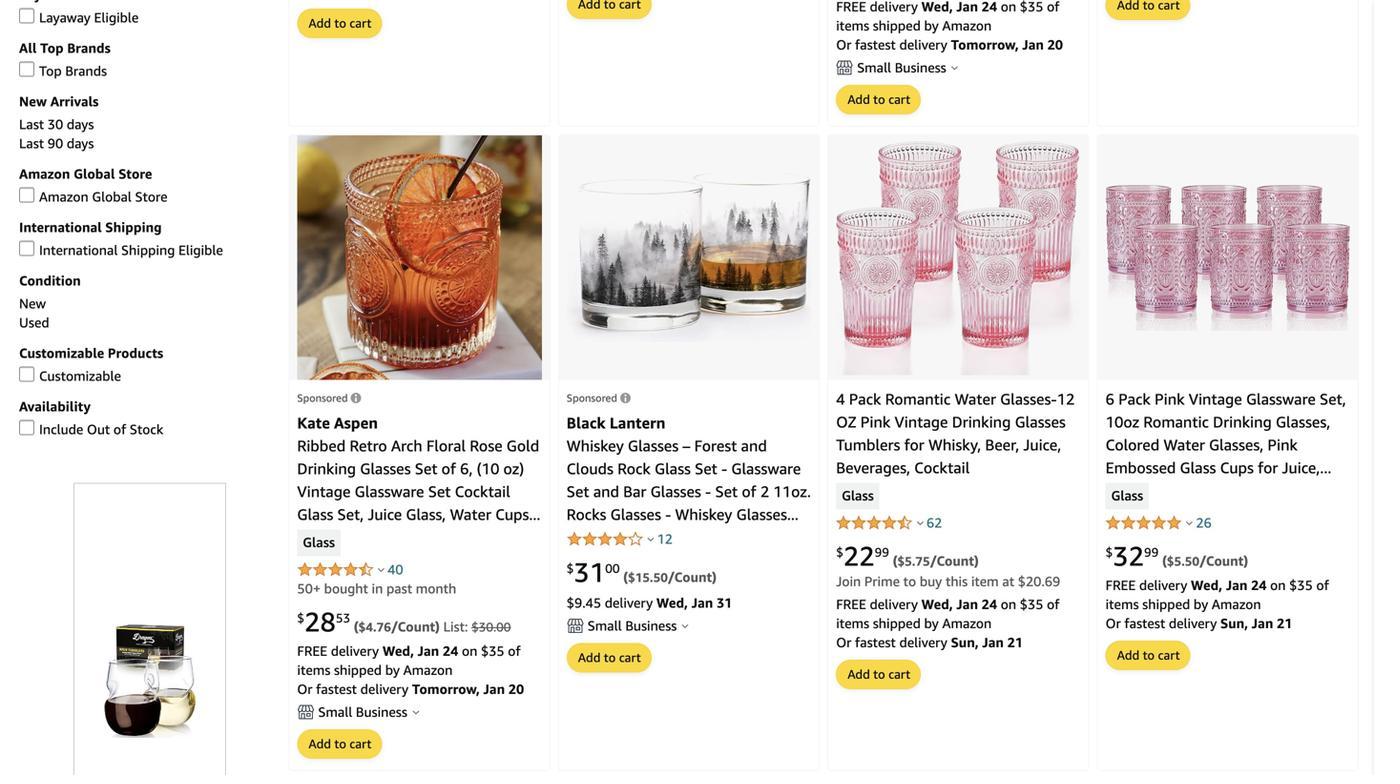Task type: describe. For each thing, give the bounding box(es) containing it.
ribbed retro arch floral rose gold drinking glasses set of 6, (10 oz) vintage glassware set cocktail glass set, juice glass, water cups | great hostess gift & gift for new home owners link
[[297, 437, 540, 570]]

month
[[416, 581, 456, 597]]

(10
[[477, 460, 499, 478]]

embossed
[[1106, 459, 1176, 477]]

0 horizontal spatial whiskey
[[567, 437, 624, 455]]

forest
[[694, 437, 737, 455]]

drinking for kate aspen ribbed retro arch floral rose gold drinking glasses set of 6, (10 oz) vintage glassware set cocktail glass set, juice glass, water cups | great hostess gift & gift for new home owners
[[297, 460, 356, 478]]

11oz.
[[773, 483, 811, 501]]

glass inside black lantern whiskey glasses – forest and clouds rock glass set - glassware set and bar glasses - set of 2 11oz. rocks glasses - whiskey glasses set of two - tumbler glasses
[[655, 460, 691, 478]]

/count) for 31
[[668, 570, 717, 585]]

1 vertical spatial store
[[135, 189, 167, 205]]

small business button for 31
[[567, 617, 811, 636]]

free for 32
[[1106, 578, 1136, 594]]

0 vertical spatial business
[[895, 60, 946, 76]]

0 vertical spatial top
[[40, 40, 64, 56]]

by for sponsored ad - kate aspen ribbed retro arch floral rose gold drinking glasses set of 6, (10 oz) vintage glassware set cock... image
[[385, 663, 400, 679]]

wed, for or fastest delivery sun, jan 21 element related to cups
[[1191, 578, 1223, 594]]

fastest for 'glass smile 4 pack romantic water glasses-12 oz pink vintage drinking glasses tumblers for whisky, beer, juice, beverages,...' image
[[855, 635, 896, 651]]

to inside $ 22 99 ( $5.75 /count) join prime to buy this item at $20.69
[[903, 574, 916, 590]]

availability
[[19, 399, 91, 415]]

two
[[612, 529, 640, 547]]

21 for 4 pack romantic water glasses-12 oz pink vintage drinking glasses tumblers for whisky, beer, juice, beverages, cocktail
[[1007, 635, 1023, 651]]

0 vertical spatial brands
[[67, 40, 111, 56]]

item
[[971, 574, 999, 590]]

2 days from the top
[[67, 135, 94, 151]]

or fastest delivery sun, jan 21 for beverages,
[[836, 635, 1023, 651]]

rocks
[[567, 506, 606, 524]]

layaway
[[39, 9, 91, 25]]

set, inside 6 pack pink vintage glassware set, 10oz romantic drinking glasses, colored water glasses, pink embossed glass cups for juice, cocktails, beer, iced tea, soda
[[1320, 390, 1346, 408]]

buy
[[920, 574, 942, 590]]

20 for free delivery wed, jan 24 on $35 of items shipped by amazon element associated with sponsored ad - kate aspen ribbed retro arch floral rose gold drinking glasses set of 6, (10 oz) vintage glassware set cock... image
[[508, 682, 524, 698]]

romantic inside 6 pack pink vintage glassware set, 10oz romantic drinking glasses, colored water glasses, pink embossed glass cups for juice, cocktails, beer, iced tea, soda
[[1143, 413, 1209, 431]]

black
[[567, 414, 606, 432]]

2 gift from the left
[[442, 529, 468, 547]]

32
[[1113, 541, 1144, 573]]

cups inside kate aspen ribbed retro arch floral rose gold drinking glasses set of 6, (10 oz) vintage glassware set cocktail glass set, juice glass, water cups | great hostess gift & gift for new home owners
[[495, 506, 529, 524]]

0 horizontal spatial glasses,
[[1209, 436, 1264, 454]]

oz
[[836, 413, 857, 431]]

1 horizontal spatial glasses,
[[1276, 413, 1330, 431]]

eligible inside 'link'
[[94, 9, 139, 25]]

floral
[[426, 437, 466, 455]]

( for 28
[[354, 619, 358, 635]]

pink inside 4 pack romantic water glasses-12 oz pink vintage drinking glasses tumblers for whisky, beer, juice, beverages, cocktail
[[860, 413, 891, 431]]

or for 'glass smile 4 pack romantic water glasses-12 oz pink vintage drinking glasses tumblers for whisky, beer, juice, beverages,...' image
[[836, 635, 851, 651]]

–
[[683, 437, 690, 455]]

6 pack pink vintage glassware set, 10oz romantic drinking glasses, colored water glasses, pink embossed glass cups for juice, cocktails, beer, iced tea, soda
[[1106, 390, 1346, 500]]

small business for 28
[[318, 705, 407, 720]]

$30.00
[[471, 620, 511, 635]]

by for 6 pack pink vintage glassware set, 10oz romantic drinking glasses, colored water glasses, pink embossed glass cups for jui... 'image' in the right top of the page
[[1194, 597, 1208, 613]]

popover image for beverages,
[[917, 521, 924, 526]]

beverages,
[[836, 459, 910, 477]]

all top brands
[[19, 40, 111, 56]]

shipping for international shipping eligible
[[121, 242, 175, 258]]

sponsored button for 28
[[297, 392, 361, 405]]

$ 32 99 ( $5.50 /count)
[[1106, 541, 1248, 573]]

international shipping
[[19, 219, 162, 235]]

kate aspen ribbed retro arch floral rose gold drinking glasses set of 6, (10 oz) vintage glassware set cocktail glass set, juice glass, water cups | great hostess gift & gift for new home owners
[[297, 414, 539, 570]]

tumbler
[[654, 529, 712, 547]]

0 vertical spatial global
[[74, 166, 115, 182]]

used link
[[19, 315, 49, 331]]

0 vertical spatial 31
[[574, 557, 605, 589]]

on $35 of items shipped by amazon for 'glass smile 4 pack romantic water glasses-12 oz pink vintage drinking glasses tumblers for whisky, beer, juice, beverages,...' image
[[836, 597, 1060, 632]]

lantern
[[610, 414, 665, 432]]

customizable products
[[19, 345, 163, 361]]

list:
[[443, 619, 468, 635]]

$35 for 'glass smile 4 pack romantic water glasses-12 oz pink vintage drinking glasses tumblers for whisky, beer, juice, beverages,...' image
[[1020, 597, 1043, 613]]

20 for free delivery wed, jan 24 on $35 of items shipped by amazon element containing on $35 of items shipped by amazon
[[1047, 37, 1063, 53]]

glassware inside 6 pack pink vintage glassware set, 10oz romantic drinking glasses, colored water glasses, pink embossed glass cups for juice, cocktails, beer, iced tea, soda
[[1246, 390, 1316, 408]]

$ 28 53 ( $4.76 /count) list: $30.00
[[297, 606, 511, 638]]

or fastest delivery tomorrow, jan 20 element for free delivery wed, jan 24 on $35 of items shipped by amazon element associated with sponsored ad - kate aspen ribbed retro arch floral rose gold drinking glasses set of 6, (10 oz) vintage glassware set cock... image
[[297, 682, 524, 698]]

or for sponsored ad - kate aspen ribbed retro arch floral rose gold drinking glasses set of 6, (10 oz) vintage glassware set cock... image
[[297, 682, 313, 698]]

beer, inside 4 pack romantic water glasses-12 oz pink vintage drinking glasses tumblers for whisky, beer, juice, beverages, cocktail
[[985, 436, 1019, 454]]

1 vertical spatial eligible
[[178, 242, 223, 258]]

|
[[533, 506, 537, 524]]

22
[[843, 541, 875, 573]]

checkbox image for top
[[19, 62, 34, 77]]

0 vertical spatial small business button
[[836, 58, 1081, 77]]

26 link
[[1196, 515, 1212, 531]]

4
[[836, 390, 845, 408]]

condition new used
[[19, 273, 81, 331]]

business for 28
[[356, 705, 407, 720]]

set up rocks
[[567, 483, 589, 501]]

for inside 6 pack pink vintage glassware set, 10oz romantic drinking glasses, colored water glasses, pink embossed glass cups for juice, cocktails, beer, iced tea, soda
[[1258, 459, 1278, 477]]

include out of stock
[[39, 422, 163, 437]]

by for 'glass smile 4 pack romantic water glasses-12 oz pink vintage drinking glasses tumblers for whisky, beer, juice, beverages,...' image
[[924, 616, 939, 632]]

set up glass, at the left of the page
[[428, 483, 451, 501]]

in
[[372, 581, 383, 597]]

small business for 31
[[588, 618, 677, 634]]

$9.45 delivery wed, jan 31
[[567, 595, 732, 611]]

pack for 10oz
[[1119, 390, 1151, 408]]

fastest for 6 pack pink vintage glassware set, 10oz romantic drinking glasses, colored water glasses, pink embossed glass cups for jui... 'image' in the right top of the page
[[1124, 616, 1165, 632]]

99 for 22
[[875, 545, 889, 560]]

glass smile 4 pack romantic water glasses-12 oz pink vintage drinking glasses tumblers for whisky, beer, juice, beverages,... image
[[836, 141, 1081, 375]]

or fastest delivery tomorrow, jan 20 for free delivery wed, jan 24 on $35 of items shipped by amazon element containing on $35 of items shipped by amazon
[[836, 37, 1063, 53]]

vintage inside 4 pack romantic water glasses-12 oz pink vintage drinking glasses tumblers for whisky, beer, juice, beverages, cocktail
[[895, 413, 948, 431]]

1 vertical spatial top
[[39, 63, 62, 79]]

set down arch
[[415, 460, 437, 478]]

0 vertical spatial and
[[741, 437, 767, 455]]

glassware inside black lantern whiskey glasses – forest and clouds rock glass set - glassware set and bar glasses - set of 2 11oz. rocks glasses - whiskey glasses set of two - tumbler glasses
[[731, 460, 801, 478]]

gold
[[506, 437, 539, 455]]

beer, inside 6 pack pink vintage glassware set, 10oz romantic drinking glasses, colored water glasses, pink embossed glass cups for juice, cocktails, beer, iced tea, soda
[[1175, 482, 1210, 500]]

40
[[388, 562, 403, 578]]

sun, for cocktail
[[951, 635, 979, 651]]

past
[[386, 581, 412, 597]]

1 vertical spatial amazon global store
[[39, 189, 167, 205]]

glasses-
[[1000, 390, 1057, 408]]

6
[[1106, 390, 1115, 408]]

$9.45
[[567, 595, 601, 611]]

cups inside 6 pack pink vintage glassware set, 10oz romantic drinking glasses, colored water glasses, pink embossed glass cups for juice, cocktails, beer, iced tea, soda
[[1220, 459, 1254, 477]]

oz)
[[503, 460, 524, 478]]

set down 'forest' in the bottom right of the page
[[695, 460, 717, 478]]

40 link
[[388, 562, 403, 578]]

top brands link
[[19, 62, 107, 79]]

juice, inside 6 pack pink vintage glassware set, 10oz romantic drinking glasses, colored water glasses, pink embossed glass cups for juice, cocktails, beer, iced tea, soda
[[1282, 459, 1320, 477]]

new link
[[19, 296, 46, 312]]

new inside kate aspen ribbed retro arch floral rose gold drinking glasses set of 6, (10 oz) vintage glassware set cocktail glass set, juice glass, water cups | great hostess gift & gift for new home owners
[[497, 529, 527, 547]]

aspen
[[334, 414, 378, 432]]

checkbox image for international shipping eligible
[[19, 241, 34, 256]]

12 link
[[657, 532, 673, 547]]

small for 28
[[318, 705, 352, 720]]

new inside new arrivals last 30 days last 90 days
[[19, 93, 47, 109]]

items for free delivery wed, jan 24 on $35 of items shipped by amazon element associated with 'glass smile 4 pack romantic water glasses-12 oz pink vintage drinking glasses tumblers for whisky, beer, juice, beverages,...' image
[[836, 616, 869, 632]]

$5.75
[[897, 554, 930, 569]]

fastest for sponsored ad - kate aspen ribbed retro arch floral rose gold drinking glasses set of 6, (10 oz) vintage glassware set cock... image
[[316, 682, 357, 698]]

$5.50
[[1167, 554, 1200, 569]]

last 90 days link
[[19, 135, 94, 151]]

6 pack pink vintage glassware set, 10oz romantic drinking glasses, colored water glasses, pink embossed glass cups for jui... image
[[1106, 185, 1350, 331]]

62 link
[[927, 515, 942, 531]]

glasses inside kate aspen ribbed retro arch floral rose gold drinking glasses set of 6, (10 oz) vintage glassware set cocktail glass set, juice glass, water cups | great hostess gift & gift for new home owners
[[360, 460, 411, 478]]

drinking for 6 pack pink vintage glassware set, 10oz romantic drinking glasses, colored water glasses, pink embossed glass cups for juice, cocktails, beer, iced tea, soda
[[1213, 413, 1272, 431]]

used
[[19, 315, 49, 331]]

glass down 'embossed'
[[1111, 488, 1143, 505]]

1 vertical spatial and
[[593, 483, 619, 501]]

vintage inside kate aspen ribbed retro arch floral rose gold drinking glasses set of 6, (10 oz) vintage glassware set cocktail glass set, juice glass, water cups | great hostess gift & gift for new home owners
[[297, 483, 351, 501]]

tea,
[[1246, 482, 1274, 500]]

1 horizontal spatial free delivery wed, jan 24
[[836, 597, 1001, 613]]

amazon global store link
[[19, 187, 167, 205]]

1 horizontal spatial free
[[836, 597, 866, 613]]

0 vertical spatial amazon global store
[[19, 166, 152, 182]]

free delivery wed, jan 24 on $35 of items shipped by amazon element containing on $35 of items shipped by amazon
[[836, 0, 1060, 34]]

water inside 4 pack romantic water glasses-12 oz pink vintage drinking glasses tumblers for whisky, beer, juice, beverages, cocktail
[[955, 390, 996, 408]]

prime
[[864, 574, 900, 590]]

of inside kate aspen ribbed retro arch floral rose gold drinking glasses set of 6, (10 oz) vintage glassware set cocktail glass set, juice glass, water cups | great hostess gift & gift for new home owners
[[441, 460, 456, 478]]

international for international shipping eligible
[[39, 242, 118, 258]]

shipped for free delivery wed, jan 24 on $35 of items shipped by amazon element related to 6 pack pink vintage glassware set, 10oz romantic drinking glasses, colored water glasses, pink embossed glass cups for jui... 'image' in the right top of the page
[[1142, 597, 1190, 613]]

soda
[[1278, 482, 1312, 500]]

or fastest delivery sun, jan 21 for cups
[[1106, 616, 1292, 632]]

0 vertical spatial pink
[[1155, 390, 1185, 408]]

2
[[760, 483, 769, 501]]

romantic inside 4 pack romantic water glasses-12 oz pink vintage drinking glasses tumblers for whisky, beer, juice, beverages, cocktail
[[885, 390, 951, 408]]

24 for 32
[[1251, 578, 1267, 594]]

cocktails,
[[1106, 482, 1171, 500]]

on for or fastest delivery sun, jan 21 element for beverages,
[[1001, 597, 1016, 613]]

sponsored ad - kate aspen ribbed retro arch floral rose gold drinking glasses set of 6, (10 oz) vintage glassware set cock... image
[[297, 136, 542, 380]]

water inside kate aspen ribbed retro arch floral rose gold drinking glasses set of 6, (10 oz) vintage glassware set cocktail glass set, juice glass, water cups | great hostess gift & gift for new home owners
[[450, 506, 491, 524]]

28
[[304, 606, 336, 638]]

drinking inside 4 pack romantic water glasses-12 oz pink vintage drinking glasses tumblers for whisky, beer, juice, beverages, cocktail
[[952, 413, 1011, 431]]

out
[[87, 422, 110, 437]]

juice
[[368, 506, 402, 524]]

arrivals
[[50, 93, 99, 109]]

black lantern whiskey glasses – forest and clouds rock glass set - glassware set and bar glasses - set of 2 11oz. rocks glasses - whiskey glasses set of two - tumbler glasses
[[567, 414, 811, 547]]

1 horizontal spatial 31
[[717, 595, 732, 611]]

10oz
[[1106, 413, 1139, 431]]

clouds
[[567, 460, 613, 478]]

free delivery wed, jan 24 on $35 of items shipped by amazon element for sponsored ad - kate aspen ribbed retro arch floral rose gold drinking glasses set of 6, (10 oz) vintage glassware set cock... image
[[297, 644, 521, 679]]

business for 31
[[625, 618, 677, 634]]

glass up 50+
[[303, 535, 335, 552]]

53
[[336, 611, 350, 626]]

wed, down $15.50 on the left bottom of the page
[[656, 595, 688, 611]]

of inside include out of stock "link"
[[113, 422, 126, 437]]

$ for 22
[[836, 545, 843, 560]]

arch
[[391, 437, 422, 455]]

customizable for customizable
[[39, 368, 121, 384]]

items for free delivery wed, jan 24 on $35 of items shipped by amazon element associated with sponsored ad - kate aspen ribbed retro arch floral rose gold drinking glasses set of 6, (10 oz) vintage glassware set cock... image
[[297, 663, 330, 679]]

$ 31 00 ( $15.50 /count)
[[567, 557, 717, 589]]

4 pack romantic water glasses-12 oz pink vintage drinking glasses tumblers for whisky, beer, juice, beverages, cocktail link
[[836, 390, 1075, 477]]

$ 22 99 ( $5.75 /count) join prime to buy this item at $20.69
[[836, 541, 1060, 590]]

hostess
[[339, 529, 393, 547]]

international shipping eligible link
[[19, 241, 223, 258]]

/count) for 22
[[930, 553, 979, 569]]

glass down beverages,
[[842, 488, 874, 505]]

0 vertical spatial small business
[[857, 60, 946, 76]]

24 for 28
[[443, 644, 458, 659]]

$ for 32
[[1106, 545, 1113, 560]]

glasses inside 4 pack romantic water glasses-12 oz pink vintage drinking glasses tumblers for whisky, beer, juice, beverages, cocktail
[[1015, 413, 1066, 431]]

12 inside 4 pack romantic water glasses-12 oz pink vintage drinking glasses tumblers for whisky, beer, juice, beverages, cocktail
[[1057, 390, 1075, 408]]

products
[[108, 345, 163, 361]]

on for or fastest delivery tomorrow, jan 20 element corresponding to free delivery wed, jan 24 on $35 of items shipped by amazon element associated with sponsored ad - kate aspen ribbed retro arch floral rose gold drinking glasses set of 6, (10 oz) vintage glassware set cock... image
[[462, 644, 477, 659]]

brands inside top brands link
[[65, 63, 107, 79]]



Task type: vqa. For each thing, say whether or not it's contained in the screenshot.
Product
no



Task type: locate. For each thing, give the bounding box(es) containing it.
store up "international shipping eligible"
[[135, 189, 167, 205]]

pack inside 6 pack pink vintage glassware set, 10oz romantic drinking glasses, colored water glasses, pink embossed glass cups for juice, cocktails, beer, iced tea, soda
[[1119, 390, 1151, 408]]

sponsored button for 31
[[567, 392, 631, 405]]

checkbox image for customizable
[[19, 367, 34, 382]]

popover image
[[647, 537, 654, 542]]

0 horizontal spatial drinking
[[297, 460, 356, 478]]

set down rocks
[[567, 529, 589, 547]]

or fastest delivery sun, jan 21 element
[[1106, 616, 1292, 632], [836, 635, 1023, 651]]

50+ bought in past month
[[297, 581, 456, 597]]

gift
[[397, 529, 423, 547], [442, 529, 468, 547]]

gift right the &
[[442, 529, 468, 547]]

free delivery wed, jan 24
[[1106, 578, 1270, 594], [836, 597, 1001, 613], [297, 644, 462, 659]]

checkbox image inside amazon global store link
[[19, 187, 34, 203]]

/count)
[[930, 553, 979, 569], [1200, 553, 1248, 569], [668, 570, 717, 585], [391, 619, 440, 635]]

checkbox image inside layaway eligible 'link'
[[19, 8, 34, 23]]

2 vertical spatial checkbox image
[[19, 187, 34, 203]]

beer,
[[985, 436, 1019, 454], [1175, 482, 1210, 500]]

0 horizontal spatial tomorrow,
[[412, 682, 480, 698]]

condition
[[19, 273, 81, 289]]

water right glass, at the left of the page
[[450, 506, 491, 524]]

0 horizontal spatial set,
[[337, 506, 364, 524]]

checkbox image for include out of stock
[[19, 420, 34, 436]]

juice, down glasses-
[[1023, 436, 1061, 454]]

24 down tea,
[[1251, 578, 1267, 594]]

whiskey up clouds
[[567, 437, 624, 455]]

cups left | at the left bottom of the page
[[495, 506, 529, 524]]

24 down item
[[982, 597, 997, 613]]

2 vertical spatial glassware
[[355, 483, 424, 501]]

popover image left 40 link
[[378, 568, 385, 573]]

0 vertical spatial eligible
[[94, 9, 139, 25]]

6,
[[460, 460, 473, 478]]

1 vertical spatial vintage
[[895, 413, 948, 431]]

wed, down buy
[[921, 597, 953, 613]]

1 vertical spatial free delivery wed, jan 24
[[836, 597, 1001, 613]]

( right 00
[[623, 570, 628, 585]]

1 days from the top
[[67, 116, 94, 132]]

wed, for or fastest delivery tomorrow, jan 20 element corresponding to free delivery wed, jan 24 on $35 of items shipped by amazon element associated with sponsored ad - kate aspen ribbed retro arch floral rose gold drinking glasses set of 6, (10 oz) vintage glassware set cock... image
[[382, 644, 414, 659]]

for inside kate aspen ribbed retro arch floral rose gold drinking glasses set of 6, (10 oz) vintage glassware set cocktail glass set, juice glass, water cups | great hostess gift & gift for new home owners
[[472, 529, 493, 547]]

$4.76
[[358, 620, 391, 635]]

( inside $ 28 53 ( $4.76 /count) list: $30.00
[[354, 619, 358, 635]]

beer, right whisky,
[[985, 436, 1019, 454]]

checkbox image
[[19, 241, 34, 256], [19, 367, 34, 382], [19, 420, 34, 436]]

2 horizontal spatial pink
[[1268, 436, 1298, 454]]

1 horizontal spatial for
[[904, 436, 924, 454]]

small business
[[857, 60, 946, 76], [588, 618, 677, 634], [318, 705, 407, 720]]

or fastest delivery sun, jan 21 element down buy
[[836, 635, 1023, 651]]

layaway eligible link
[[19, 8, 139, 25]]

brands down all top brands
[[65, 63, 107, 79]]

$ inside '$ 31 00 ( $15.50 /count)'
[[567, 561, 574, 576]]

days down arrivals
[[67, 116, 94, 132]]

free down join
[[836, 597, 866, 613]]

set left 2
[[715, 483, 738, 501]]

sponsored for 31
[[567, 392, 617, 405]]

99 inside $ 32 99 ( $5.50 /count)
[[1144, 545, 1159, 560]]

$ up $9.45 on the bottom left
[[567, 561, 574, 576]]

vintage down 'ribbed'
[[297, 483, 351, 501]]

global up international shipping
[[92, 189, 132, 205]]

1 horizontal spatial 12
[[1057, 390, 1075, 408]]

or fastest delivery sun, jan 21 down buy
[[836, 635, 1023, 651]]

1 horizontal spatial 21
[[1277, 616, 1292, 632]]

drinking inside kate aspen ribbed retro arch floral rose gold drinking glasses set of 6, (10 oz) vintage glassware set cocktail glass set, juice glass, water cups | great hostess gift & gift for new home owners
[[297, 460, 356, 478]]

free delivery wed, jan 24 on $35 of items shipped by amazon element
[[836, 0, 1060, 34], [1106, 578, 1329, 613], [836, 597, 1060, 632], [297, 644, 521, 679]]

join
[[836, 574, 861, 590]]

( up prime on the bottom right
[[893, 553, 897, 569]]

free delivery wed, jan 24 down buy
[[836, 597, 1001, 613]]

2 checkbox image from the top
[[19, 62, 34, 77]]

1 vertical spatial beer,
[[1175, 482, 1210, 500]]

$ for 31
[[567, 561, 574, 576]]

water inside 6 pack pink vintage glassware set, 10oz romantic drinking glasses, colored water glasses, pink embossed glass cups for juice, cocktails, beer, iced tea, soda
[[1164, 436, 1205, 454]]

top down all top brands
[[39, 63, 62, 79]]

$ up join
[[836, 545, 843, 560]]

include out of stock link
[[19, 420, 163, 437]]

jan
[[1022, 37, 1044, 53], [1226, 578, 1248, 594], [692, 595, 713, 611], [957, 597, 978, 613], [1252, 616, 1273, 632], [982, 635, 1004, 651], [418, 644, 439, 659], [483, 682, 505, 698]]

glassware up 2
[[731, 460, 801, 478]]

layaway eligible
[[39, 9, 139, 25]]

items for free delivery wed, jan 24 on $35 of items shipped by amazon element containing on $35 of items shipped by amazon
[[836, 18, 869, 34]]

amazon global store up amazon global store link
[[19, 166, 152, 182]]

or fastest delivery sun, jan 21
[[1106, 616, 1292, 632], [836, 635, 1023, 651]]

1 horizontal spatial whiskey
[[675, 506, 732, 524]]

/count) inside $ 32 99 ( $5.50 /count)
[[1200, 553, 1248, 569]]

retro
[[350, 437, 387, 455]]

whisky,
[[928, 436, 981, 454]]

great
[[297, 529, 335, 547]]

2 horizontal spatial free delivery wed, jan 24
[[1106, 578, 1270, 594]]

0 vertical spatial free delivery wed, jan 24
[[1106, 578, 1270, 594]]

3 checkbox image from the top
[[19, 420, 34, 436]]

2 horizontal spatial business
[[895, 60, 946, 76]]

1 vertical spatial cocktail
[[455, 483, 510, 501]]

50+
[[297, 581, 321, 597]]

sun, down $ 32 99 ( $5.50 /count)
[[1220, 616, 1248, 632]]

0 vertical spatial tomorrow,
[[951, 37, 1019, 53]]

$ for 28
[[297, 611, 304, 626]]

popover image
[[917, 521, 924, 526], [1186, 521, 1193, 526], [378, 568, 385, 573]]

or fastest delivery sun, jan 21 down $5.50
[[1106, 616, 1292, 632]]

26
[[1196, 515, 1212, 531]]

romantic up whisky,
[[885, 390, 951, 408]]

new inside condition new used
[[19, 296, 46, 312]]

days right 90
[[67, 135, 94, 151]]

4 pack romantic water glasses-12 oz pink vintage drinking glasses tumblers for whisky, beer, juice, beverages, cocktail
[[836, 390, 1075, 477]]

1 vertical spatial brands
[[65, 63, 107, 79]]

0 vertical spatial or fastest delivery sun, jan 21
[[1106, 616, 1292, 632]]

shipped for free delivery wed, jan 24 on $35 of items shipped by amazon element associated with sponsored ad - kate aspen ribbed retro arch floral rose gold drinking glasses set of 6, (10 oz) vintage glassware set cock... image
[[334, 663, 382, 679]]

0 horizontal spatial free delivery wed, jan 24
[[297, 644, 462, 659]]

shipped for free delivery wed, jan 24 on $35 of items shipped by amazon element associated with 'glass smile 4 pack romantic water glasses-12 oz pink vintage drinking glasses tumblers for whisky, beer, juice, beverages,...' image
[[873, 616, 921, 632]]

checkbox image down all
[[19, 62, 34, 77]]

gift left the &
[[397, 529, 423, 547]]

or for 6 pack pink vintage glassware set, 10oz romantic drinking glasses, colored water glasses, pink embossed glass cups for jui... 'image' in the right top of the page
[[1106, 616, 1121, 632]]

0 vertical spatial customizable
[[19, 345, 104, 361]]

customizable
[[19, 345, 104, 361], [39, 368, 121, 384]]

on $35 of items shipped by amazon for 6 pack pink vintage glassware set, 10oz romantic drinking glasses, colored water glasses, pink embossed glass cups for jui... 'image' in the right top of the page
[[1106, 578, 1329, 613]]

cocktail down (10
[[455, 483, 510, 501]]

for right the &
[[472, 529, 493, 547]]

add to cart button
[[298, 10, 381, 37], [837, 86, 920, 114], [1107, 642, 1190, 670], [568, 645, 651, 672], [837, 661, 920, 689], [298, 731, 381, 759]]

glass inside kate aspen ribbed retro arch floral rose gold drinking glasses set of 6, (10 oz) vintage glassware set cocktail glass set, juice glass, water cups | great hostess gift & gift for new home owners
[[297, 506, 333, 524]]

free delivery wed, jan 24 for 28
[[297, 644, 462, 659]]

1 vertical spatial 21
[[1007, 635, 1023, 651]]

12 right popover image
[[657, 532, 673, 547]]

or fastest delivery tomorrow, jan 20 element for free delivery wed, jan 24 on $35 of items shipped by amazon element containing on $35 of items shipped by amazon
[[836, 37, 1063, 53]]

1 horizontal spatial small business button
[[567, 617, 811, 636]]

1 vertical spatial 24
[[982, 597, 997, 613]]

checkbox image inside include out of stock "link"
[[19, 420, 34, 436]]

cocktail inside kate aspen ribbed retro arch floral rose gold drinking glasses set of 6, (10 oz) vintage glassware set cocktail glass set, juice glass, water cups | great hostess gift & gift for new home owners
[[455, 483, 510, 501]]

0 horizontal spatial 20
[[508, 682, 524, 698]]

free down 32
[[1106, 578, 1136, 594]]

vintage inside 6 pack pink vintage glassware set, 10oz romantic drinking glasses, colored water glasses, pink embossed glass cups for juice, cocktails, beer, iced tea, soda
[[1189, 390, 1242, 408]]

on $35 of items shipped by amazon for sponsored ad - kate aspen ribbed retro arch floral rose gold drinking glasses set of 6, (10 oz) vintage glassware set cock... image
[[297, 644, 521, 679]]

0 horizontal spatial for
[[472, 529, 493, 547]]

for inside 4 pack romantic water glasses-12 oz pink vintage drinking glasses tumblers for whisky, beer, juice, beverages, cocktail
[[904, 436, 924, 454]]

checkbox image up 'condition'
[[19, 241, 34, 256]]

2 vertical spatial checkbox image
[[19, 420, 34, 436]]

0 vertical spatial juice,
[[1023, 436, 1061, 454]]

0 vertical spatial glassware
[[1246, 390, 1316, 408]]

1 horizontal spatial 24
[[982, 597, 997, 613]]

on $35 of items shipped by amazon
[[836, 0, 1060, 34], [1106, 578, 1329, 613], [836, 597, 1060, 632], [297, 644, 521, 679]]

items
[[836, 18, 869, 34], [1106, 597, 1139, 613], [836, 616, 869, 632], [297, 663, 330, 679]]

this
[[946, 574, 968, 590]]

popover image left 62
[[917, 521, 924, 526]]

0 vertical spatial or fastest delivery tomorrow, jan 20
[[836, 37, 1063, 53]]

romantic up colored
[[1143, 413, 1209, 431]]

2 horizontal spatial 24
[[1251, 578, 1267, 594]]

pink up colored
[[1155, 390, 1185, 408]]

checkbox image inside top brands link
[[19, 62, 34, 77]]

juice, up soda
[[1282, 459, 1320, 477]]

0 horizontal spatial gift
[[397, 529, 423, 547]]

2 last from the top
[[19, 135, 44, 151]]

sponsored button up kate
[[297, 392, 361, 405]]

or
[[836, 37, 851, 53], [1106, 616, 1121, 632], [836, 635, 851, 651], [297, 682, 313, 698]]

pack inside 4 pack romantic water glasses-12 oz pink vintage drinking glasses tumblers for whisky, beer, juice, beverages, cocktail
[[849, 390, 881, 408]]

1 vertical spatial water
[[1164, 436, 1205, 454]]

wed, for or fastest delivery sun, jan 21 element for beverages,
[[921, 597, 953, 613]]

rose
[[470, 437, 502, 455]]

30
[[48, 116, 63, 132]]

sponsored up black
[[567, 392, 617, 405]]

owners
[[343, 552, 396, 570]]

set, inside kate aspen ribbed retro arch floral rose gold drinking glasses set of 6, (10 oz) vintage glassware set cocktail glass set, juice glass, water cups | great hostess gift & gift for new home owners
[[337, 506, 364, 524]]

glasses
[[1015, 413, 1066, 431], [628, 437, 679, 455], [360, 460, 411, 478], [650, 483, 701, 501], [610, 506, 661, 524], [736, 506, 787, 524], [716, 529, 767, 547]]

0 horizontal spatial eligible
[[94, 9, 139, 25]]

sun, down the this
[[951, 635, 979, 651]]

0 horizontal spatial popover image
[[378, 568, 385, 573]]

1 vertical spatial small business
[[588, 618, 677, 634]]

3 checkbox image from the top
[[19, 187, 34, 203]]

top right all
[[40, 40, 64, 56]]

0 vertical spatial glasses,
[[1276, 413, 1330, 431]]

2 sponsored button from the left
[[567, 392, 631, 405]]

kate
[[297, 414, 330, 432]]

shipping for international shipping
[[105, 219, 162, 235]]

0 horizontal spatial pink
[[860, 413, 891, 431]]

sponsored ad - black lantern whiskey glasses – forest and clouds rock glass set - glassware set and bar glasses - set of 2... image
[[567, 174, 811, 342]]

( right 32
[[1162, 553, 1167, 569]]

all
[[19, 40, 37, 56]]

checkbox image inside customizable link
[[19, 367, 34, 382]]

customizable up customizable link
[[19, 345, 104, 361]]

wed,
[[1191, 578, 1223, 594], [656, 595, 688, 611], [921, 597, 953, 613], [382, 644, 414, 659]]

iced
[[1214, 482, 1242, 500]]

1 horizontal spatial water
[[955, 390, 996, 408]]

glasses, up soda
[[1276, 413, 1330, 431]]

1 vertical spatial or fastest delivery sun, jan 21
[[836, 635, 1023, 651]]

sun, for for
[[1220, 616, 1248, 632]]

beer, up 26
[[1175, 482, 1210, 500]]

/count) inside $ 22 99 ( $5.75 /count) join prime to buy this item at $20.69
[[930, 553, 979, 569]]

0 horizontal spatial cocktail
[[455, 483, 510, 501]]

and
[[741, 437, 767, 455], [593, 483, 619, 501]]

glassware up juice
[[355, 483, 424, 501]]

1 horizontal spatial pack
[[1119, 390, 1151, 408]]

sponsored
[[297, 392, 348, 405], [567, 392, 617, 405]]

1 horizontal spatial cups
[[1220, 459, 1254, 477]]

1 horizontal spatial tomorrow,
[[951, 37, 1019, 53]]

free delivery wed, jan 24 on $35 of items shipped by amazon element for 6 pack pink vintage glassware set, 10oz romantic drinking glasses, colored water glasses, pink embossed glass cups for jui... 'image' in the right top of the page
[[1106, 578, 1329, 613]]

99 up prime on the bottom right
[[875, 545, 889, 560]]

and right 'forest' in the bottom right of the page
[[741, 437, 767, 455]]

0 horizontal spatial and
[[593, 483, 619, 501]]

1 horizontal spatial or fastest delivery tomorrow, jan 20
[[836, 37, 1063, 53]]

drinking inside 6 pack pink vintage glassware set, 10oz romantic drinking glasses, colored water glasses, pink embossed glass cups for juice, cocktails, beer, iced tea, soda
[[1213, 413, 1272, 431]]

2 sponsored from the left
[[567, 392, 617, 405]]

1 horizontal spatial sponsored
[[567, 392, 617, 405]]

2 horizontal spatial small business button
[[836, 58, 1081, 77]]

/count) down tumbler
[[668, 570, 717, 585]]

0 vertical spatial cocktail
[[914, 459, 970, 477]]

include
[[39, 422, 83, 437]]

1 vertical spatial 20
[[508, 682, 524, 698]]

1 horizontal spatial juice,
[[1282, 459, 1320, 477]]

0 horizontal spatial or fastest delivery sun, jan 21
[[836, 635, 1023, 651]]

1 last from the top
[[19, 116, 44, 132]]

brands
[[67, 40, 111, 56], [65, 63, 107, 79]]

2 vertical spatial small business
[[318, 705, 407, 720]]

1 vertical spatial business
[[625, 618, 677, 634]]

or fastest delivery sun, jan 21 element for beverages,
[[836, 635, 1023, 651]]

/count) up the this
[[930, 553, 979, 569]]

drinking up whisky,
[[952, 413, 1011, 431]]

1 99 from the left
[[875, 545, 889, 560]]

romantic
[[885, 390, 951, 408], [1143, 413, 1209, 431]]

and down clouds
[[593, 483, 619, 501]]

sponsored up kate
[[297, 392, 348, 405]]

/count) down 26
[[1200, 553, 1248, 569]]

items for free delivery wed, jan 24 on $35 of items shipped by amazon element related to 6 pack pink vintage glassware set, 10oz romantic drinking glasses, colored water glasses, pink embossed glass cups for jui... 'image' in the right top of the page
[[1106, 597, 1139, 613]]

2 vertical spatial pink
[[1268, 436, 1298, 454]]

glass inside 6 pack pink vintage glassware set, 10oz romantic drinking glasses, colored water glasses, pink embossed glass cups for juice, cocktails, beer, iced tea, soda
[[1180, 459, 1216, 477]]

99 for 32
[[1144, 545, 1159, 560]]

shipping down international shipping
[[121, 242, 175, 258]]

international for international shipping
[[19, 219, 102, 235]]

2 horizontal spatial water
[[1164, 436, 1205, 454]]

cocktail inside 4 pack romantic water glasses-12 oz pink vintage drinking glasses tumblers for whisky, beer, juice, beverages, cocktail
[[914, 459, 970, 477]]

2 vertical spatial water
[[450, 506, 491, 524]]

pink up tumblers
[[860, 413, 891, 431]]

bought
[[324, 581, 368, 597]]

2 horizontal spatial small
[[857, 60, 891, 76]]

store up amazon global store link
[[119, 166, 152, 182]]

/count) left list:
[[391, 619, 440, 635]]

checkbox image for amazon
[[19, 187, 34, 203]]

$35 for sponsored ad - kate aspen ribbed retro arch floral rose gold drinking glasses set of 6, (10 oz) vintage glassware set cock... image
[[481, 644, 504, 659]]

2 horizontal spatial vintage
[[1189, 390, 1242, 408]]

sun,
[[1220, 616, 1248, 632], [951, 635, 979, 651]]

1 vertical spatial 12
[[657, 532, 673, 547]]

2 pack from the left
[[1119, 390, 1151, 408]]

glassware inside kate aspen ribbed retro arch floral rose gold drinking glasses set of 6, (10 oz) vintage glassware set cocktail glass set, juice glass, water cups | great hostess gift & gift for new home owners
[[355, 483, 424, 501]]

checkbox image
[[19, 8, 34, 23], [19, 62, 34, 77], [19, 187, 34, 203]]

on for free delivery wed, jan 24 on $35 of items shipped by amazon element containing on $35 of items shipped by amazon or fastest delivery tomorrow, jan 20 element
[[1001, 0, 1016, 14]]

customizable link
[[19, 367, 121, 384]]

home
[[297, 552, 339, 570]]

wed, down $ 28 53 ( $4.76 /count) list: $30.00
[[382, 644, 414, 659]]

global
[[74, 166, 115, 182], [92, 189, 132, 205]]

free for 28
[[297, 644, 327, 659]]

$35 for 6 pack pink vintage glassware set, 10oz romantic drinking glasses, colored water glasses, pink embossed glass cups for jui... 'image' in the right top of the page
[[1289, 578, 1313, 594]]

99 left $5.50
[[1144, 545, 1159, 560]]

1 vertical spatial global
[[92, 189, 132, 205]]

small for 31
[[588, 618, 622, 634]]

0 horizontal spatial sun,
[[951, 635, 979, 651]]

glass down –
[[655, 460, 691, 478]]

water up 'embossed'
[[1164, 436, 1205, 454]]

2 99 from the left
[[1144, 545, 1159, 560]]

( inside $ 32 99 ( $5.50 /count)
[[1162, 553, 1167, 569]]

small business button
[[836, 58, 1081, 77], [567, 617, 811, 636], [297, 703, 542, 722]]

1 vertical spatial juice,
[[1282, 459, 1320, 477]]

glassware
[[1246, 390, 1316, 408], [731, 460, 801, 478], [355, 483, 424, 501]]

$ inside $ 28 53 ( $4.76 /count) list: $30.00
[[297, 611, 304, 626]]

$ down cocktails,
[[1106, 545, 1113, 560]]

drinking up iced
[[1213, 413, 1272, 431]]

/count) inside '$ 31 00 ( $15.50 /count)'
[[668, 570, 717, 585]]

whiskey up tumbler
[[675, 506, 732, 524]]

checkbox image left include
[[19, 420, 34, 436]]

new down oz)
[[497, 529, 527, 547]]

international shipping eligible
[[39, 242, 223, 258]]

checkbox image inside international shipping eligible link
[[19, 241, 34, 256]]

or fastest delivery tomorrow, jan 20 for free delivery wed, jan 24 on $35 of items shipped by amazon element associated with sponsored ad - kate aspen ribbed retro arch floral rose gold drinking glasses set of 6, (10 oz) vintage glassware set cock... image
[[297, 682, 524, 698]]

small business button for 28
[[297, 703, 542, 722]]

brands up top brands
[[67, 40, 111, 56]]

1 vertical spatial checkbox image
[[19, 367, 34, 382]]

free delivery wed, jan 24 down $5.50
[[1106, 578, 1270, 594]]

$20.69
[[1018, 574, 1060, 590]]

0 vertical spatial water
[[955, 390, 996, 408]]

0 horizontal spatial beer,
[[985, 436, 1019, 454]]

2 horizontal spatial free
[[1106, 578, 1136, 594]]

21 for 6 pack pink vintage glassware set, 10oz romantic drinking glasses, colored water glasses, pink embossed glass cups for juice, cocktails, beer, iced tea, soda
[[1277, 616, 1292, 632]]

checkbox image up all
[[19, 8, 34, 23]]

( inside '$ 31 00 ( $15.50 /count)'
[[623, 570, 628, 585]]

1 vertical spatial whiskey
[[675, 506, 732, 524]]

1 vertical spatial customizable
[[39, 368, 121, 384]]

wed, down $5.50
[[1191, 578, 1223, 594]]

1 horizontal spatial pink
[[1155, 390, 1185, 408]]

( inside $ 22 99 ( $5.75 /count) join prime to buy this item at $20.69
[[893, 553, 897, 569]]

0 vertical spatial for
[[904, 436, 924, 454]]

ribbed
[[297, 437, 346, 455]]

1 horizontal spatial or fastest delivery sun, jan 21 element
[[1106, 616, 1292, 632]]

glass up iced
[[1180, 459, 1216, 477]]

delivery
[[899, 37, 947, 53], [1139, 578, 1187, 594], [605, 595, 653, 611], [870, 597, 918, 613], [1169, 616, 1217, 632], [899, 635, 947, 651], [331, 644, 379, 659], [360, 682, 409, 698]]

$ inside $ 32 99 ( $5.50 /count)
[[1106, 545, 1113, 560]]

free delivery wed, jan 24 for 32
[[1106, 578, 1270, 594]]

( for 22
[[893, 553, 897, 569]]

shipped for free delivery wed, jan 24 on $35 of items shipped by amazon element containing on $35 of items shipped by amazon
[[873, 18, 921, 34]]

popover image for cups
[[1186, 521, 1193, 526]]

( right 53
[[354, 619, 358, 635]]

pack right 4
[[849, 390, 881, 408]]

21
[[1277, 616, 1292, 632], [1007, 635, 1023, 651]]

on
[[1001, 0, 1016, 14], [1270, 578, 1286, 594], [1001, 597, 1016, 613], [462, 644, 477, 659]]

water up whisky,
[[955, 390, 996, 408]]

/count) for 32
[[1200, 553, 1248, 569]]

99 inside $ 22 99 ( $5.75 /count) join prime to buy this item at $20.69
[[875, 545, 889, 560]]

0 vertical spatial cups
[[1220, 459, 1254, 477]]

set,
[[1320, 390, 1346, 408], [337, 506, 364, 524]]

by
[[924, 18, 939, 34], [1194, 597, 1208, 613], [924, 616, 939, 632], [385, 663, 400, 679]]

0 vertical spatial free
[[1106, 578, 1136, 594]]

new up used link
[[19, 296, 46, 312]]

1 sponsored button from the left
[[297, 392, 361, 405]]

cups up iced
[[1220, 459, 1254, 477]]

vintage up iced
[[1189, 390, 1242, 408]]

juice, inside 4 pack romantic water glasses-12 oz pink vintage drinking glasses tumblers for whisky, beer, juice, beverages, cocktail
[[1023, 436, 1061, 454]]

&
[[427, 529, 438, 547]]

stock
[[130, 422, 163, 437]]

1 vertical spatial glasses,
[[1209, 436, 1264, 454]]

shipping up "international shipping eligible"
[[105, 219, 162, 235]]

global up amazon global store link
[[74, 166, 115, 182]]

pack
[[849, 390, 881, 408], [1119, 390, 1151, 408]]

free delivery wed, jan 24 down $4.76 on the bottom of page
[[297, 644, 462, 659]]

0 horizontal spatial 21
[[1007, 635, 1023, 651]]

0 vertical spatial 12
[[1057, 390, 1075, 408]]

$15.50
[[628, 571, 668, 585]]

1 horizontal spatial vintage
[[895, 413, 948, 431]]

customizable down the customizable products
[[39, 368, 121, 384]]

0 vertical spatial 24
[[1251, 578, 1267, 594]]

( for 31
[[623, 570, 628, 585]]

0 vertical spatial or fastest delivery tomorrow, jan 20 element
[[836, 37, 1063, 53]]

bar
[[623, 483, 646, 501]]

for left whisky,
[[904, 436, 924, 454]]

on for or fastest delivery sun, jan 21 element related to cups
[[1270, 578, 1286, 594]]

store
[[119, 166, 152, 182], [135, 189, 167, 205]]

1 gift from the left
[[397, 529, 423, 547]]

1 checkbox image from the top
[[19, 241, 34, 256]]

amazon global store up international shipping
[[39, 189, 167, 205]]

1 checkbox image from the top
[[19, 8, 34, 23]]

6 pack pink vintage glassware set, 10oz romantic drinking glasses, colored water glasses, pink embossed glass cups for juice, cocktails, beer, iced tea, soda link
[[1106, 390, 1346, 500]]

or fastest delivery sun, jan 21 element for cups
[[1106, 616, 1292, 632]]

sponsored for 28
[[297, 392, 348, 405]]

water
[[955, 390, 996, 408], [1164, 436, 1205, 454], [450, 506, 491, 524]]

/count) inside $ 28 53 ( $4.76 /count) list: $30.00
[[391, 619, 440, 635]]

or fastest delivery tomorrow, jan 20 element
[[836, 37, 1063, 53], [297, 682, 524, 698]]

tumblers
[[836, 436, 900, 454]]

0 vertical spatial store
[[119, 166, 152, 182]]

glass
[[1180, 459, 1216, 477], [655, 460, 691, 478], [842, 488, 874, 505], [1111, 488, 1143, 505], [297, 506, 333, 524], [303, 535, 335, 552]]

0 horizontal spatial small business
[[318, 705, 407, 720]]

2 vertical spatial for
[[472, 529, 493, 547]]

1 pack from the left
[[849, 390, 881, 408]]

of
[[1047, 0, 1060, 14], [113, 422, 126, 437], [441, 460, 456, 478], [742, 483, 756, 501], [593, 529, 608, 547], [1316, 578, 1329, 594], [1047, 597, 1060, 613], [508, 644, 521, 659]]

business
[[895, 60, 946, 76], [625, 618, 677, 634], [356, 705, 407, 720]]

2 checkbox image from the top
[[19, 367, 34, 382]]

20
[[1047, 37, 1063, 53], [508, 682, 524, 698]]

0 vertical spatial vintage
[[1189, 390, 1242, 408]]

$ inside $ 22 99 ( $5.75 /count) join prime to buy this item at $20.69
[[836, 545, 843, 560]]

checkbox image up availability
[[19, 367, 34, 382]]

popover image left 26
[[1186, 521, 1193, 526]]

cocktail
[[914, 459, 970, 477], [455, 483, 510, 501]]

customizable for customizable products
[[19, 345, 104, 361]]

/count) for 28
[[391, 619, 440, 635]]

glass up great
[[297, 506, 333, 524]]

pink up soda
[[1268, 436, 1298, 454]]

( for 32
[[1162, 553, 1167, 569]]

sponsored button
[[297, 392, 361, 405], [567, 392, 631, 405]]

new arrivals last 30 days last 90 days
[[19, 93, 99, 151]]

vintage up whisky,
[[895, 413, 948, 431]]

tomorrow,
[[951, 37, 1019, 53], [412, 682, 480, 698]]

0 horizontal spatial sponsored button
[[297, 392, 361, 405]]

00
[[605, 561, 620, 576]]

free delivery wed, jan 24 on $35 of items shipped by amazon element for 'glass smile 4 pack romantic water glasses-12 oz pink vintage drinking glasses tumblers for whisky, beer, juice, beverages,...' image
[[836, 597, 1060, 632]]

1 sponsored from the left
[[297, 392, 348, 405]]

2 vertical spatial business
[[356, 705, 407, 720]]

0 vertical spatial new
[[19, 93, 47, 109]]

days
[[67, 116, 94, 132], [67, 135, 94, 151]]

$
[[836, 545, 843, 560], [1106, 545, 1113, 560], [567, 561, 574, 576], [297, 611, 304, 626]]

pack for oz
[[849, 390, 881, 408]]

2 vertical spatial free
[[297, 644, 327, 659]]

$9.45 delivery wed, jan 31 element
[[567, 595, 732, 611]]

checkbox image for layaway
[[19, 8, 34, 23]]



